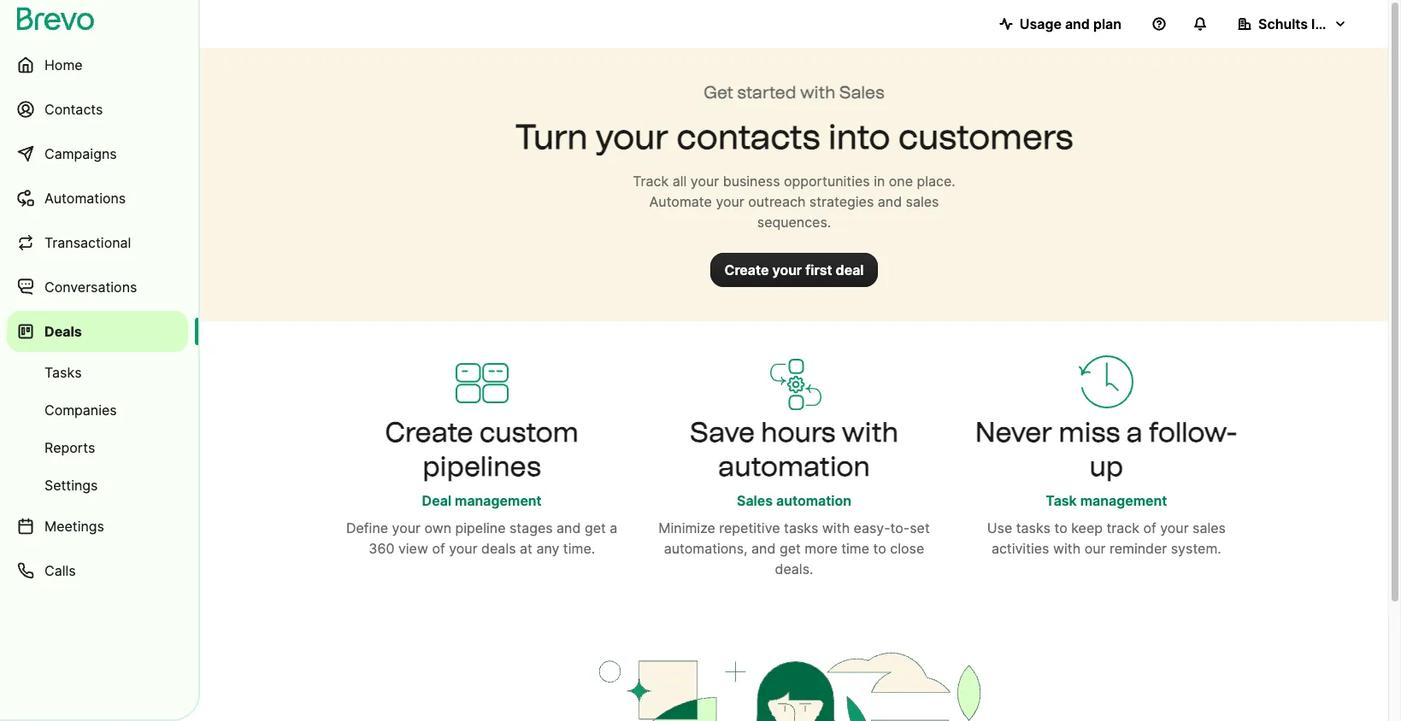 Task type: locate. For each thing, give the bounding box(es) containing it.
your left first
[[773, 262, 802, 279]]

1 horizontal spatial create
[[725, 262, 769, 279]]

of inside 'use tasks to keep track of your sales activities with our reminder system.'
[[1144, 520, 1157, 537]]

0 horizontal spatial create
[[385, 417, 473, 449]]

and
[[1066, 15, 1090, 33], [878, 193, 902, 210], [557, 520, 581, 537], [752, 541, 776, 558]]

deal
[[836, 262, 864, 279]]

contacts
[[44, 101, 103, 118]]

time.
[[563, 541, 595, 558]]

1 horizontal spatial sales
[[1193, 520, 1226, 537]]

of up reminder
[[1144, 520, 1157, 537]]

easy-
[[854, 520, 891, 537]]

get
[[585, 520, 606, 537], [780, 541, 801, 558]]

tasks
[[44, 364, 82, 381]]

get inside minimize repetitive tasks with easy-to-set automations, and get more time to close deals.
[[780, 541, 801, 558]]

tasks down sales automation
[[784, 520, 819, 537]]

to left keep
[[1055, 520, 1068, 537]]

management for pipelines
[[455, 493, 542, 510]]

0 horizontal spatial get
[[585, 520, 606, 537]]

create
[[725, 262, 769, 279], [385, 417, 473, 449]]

our
[[1085, 541, 1106, 558]]

sales up repetitive
[[737, 493, 773, 510]]

0 horizontal spatial to
[[874, 541, 887, 558]]

and up time.
[[557, 520, 581, 537]]

tasks
[[784, 520, 819, 537], [1017, 520, 1051, 537]]

sales down place.
[[906, 193, 939, 210]]

tasks up activities
[[1017, 520, 1051, 537]]

2 management from the left
[[1081, 493, 1168, 510]]

automations
[[44, 190, 126, 207]]

automation up sales automation
[[719, 451, 870, 483]]

transactional
[[44, 234, 131, 251]]

a inside never miss a follow- up
[[1127, 417, 1143, 449]]

1 horizontal spatial to
[[1055, 520, 1068, 537]]

all
[[673, 173, 687, 190]]

1 horizontal spatial management
[[1081, 493, 1168, 510]]

your up system.
[[1161, 520, 1189, 537]]

create up pipelines
[[385, 417, 473, 449]]

0 vertical spatial of
[[1144, 520, 1157, 537]]

of down the own
[[432, 541, 445, 558]]

with inside 'use tasks to keep track of your sales activities with our reminder system.'
[[1054, 541, 1081, 558]]

outreach
[[749, 193, 806, 210]]

with up more
[[823, 520, 850, 537]]

system.
[[1172, 541, 1222, 558]]

0 vertical spatial to
[[1055, 520, 1068, 537]]

sales automation
[[737, 493, 852, 510]]

pipeline
[[455, 520, 506, 537]]

started
[[738, 82, 797, 103]]

1 vertical spatial create
[[385, 417, 473, 449]]

first
[[806, 262, 833, 279]]

minimize repetitive tasks with easy-to-set automations, and get more time to close deals.
[[659, 520, 930, 578]]

home link
[[7, 44, 188, 86]]

get up "deals."
[[780, 541, 801, 558]]

reports
[[44, 440, 95, 457]]

0 vertical spatial automation
[[719, 451, 870, 483]]

sales inside 'use tasks to keep track of your sales activities with our reminder system.'
[[1193, 520, 1226, 537]]

sequences.
[[758, 214, 832, 231]]

management up track
[[1081, 493, 1168, 510]]

to
[[1055, 520, 1068, 537], [874, 541, 887, 558]]

1 tasks from the left
[[784, 520, 819, 537]]

create for create your first deal
[[725, 262, 769, 279]]

up
[[1090, 451, 1124, 483]]

activities
[[992, 541, 1050, 558]]

sales up into
[[840, 82, 885, 103]]

management for a
[[1081, 493, 1168, 510]]

management up pipeline
[[455, 493, 542, 510]]

business
[[723, 173, 780, 190]]

minimize
[[659, 520, 716, 537]]

calls link
[[7, 551, 188, 592]]

customers
[[899, 116, 1074, 157]]

automations link
[[7, 178, 188, 219]]

1 vertical spatial a
[[610, 520, 618, 537]]

usage and plan button
[[986, 7, 1136, 41]]

1 horizontal spatial get
[[780, 541, 801, 558]]

companies
[[44, 402, 117, 419]]

of
[[1144, 520, 1157, 537], [432, 541, 445, 558]]

with left our
[[1054, 541, 1081, 558]]

opportunities
[[784, 173, 870, 190]]

sales up system.
[[1193, 520, 1226, 537]]

1 vertical spatial of
[[432, 541, 445, 558]]

a right miss
[[1127, 417, 1143, 449]]

0 horizontal spatial sales
[[906, 193, 939, 210]]

1 vertical spatial sales
[[737, 493, 773, 510]]

conversations
[[44, 279, 137, 296]]

0 horizontal spatial a
[[610, 520, 618, 537]]

define
[[346, 520, 388, 537]]

your
[[596, 116, 669, 157], [691, 173, 719, 190], [716, 193, 745, 210], [773, 262, 802, 279], [392, 520, 421, 537], [1161, 520, 1189, 537], [449, 541, 478, 558]]

with up turn your contacts into customers
[[800, 82, 836, 103]]

sales
[[840, 82, 885, 103], [737, 493, 773, 510]]

get up time.
[[585, 520, 606, 537]]

1 horizontal spatial tasks
[[1017, 520, 1051, 537]]

create down sequences.
[[725, 262, 769, 279]]

0 horizontal spatial tasks
[[784, 520, 819, 537]]

1 horizontal spatial a
[[1127, 417, 1143, 449]]

sales inside track all your business opportunities in one place. automate your outreach strategies and sales sequences.
[[906, 193, 939, 210]]

save hours with automation
[[690, 417, 899, 483]]

hours
[[761, 417, 836, 449]]

create inside create custom pipelines
[[385, 417, 473, 449]]

view
[[398, 541, 428, 558]]

automation up more
[[777, 493, 852, 510]]

reminder
[[1110, 541, 1168, 558]]

0 vertical spatial create
[[725, 262, 769, 279]]

and left the plan
[[1066, 15, 1090, 33]]

create inside 'button'
[[725, 262, 769, 279]]

1 vertical spatial to
[[874, 541, 887, 558]]

meetings link
[[7, 506, 188, 547]]

2 tasks from the left
[[1017, 520, 1051, 537]]

a left minimize
[[610, 520, 618, 537]]

1 horizontal spatial of
[[1144, 520, 1157, 537]]

0 horizontal spatial of
[[432, 541, 445, 558]]

task
[[1046, 493, 1077, 510]]

0 horizontal spatial management
[[455, 493, 542, 510]]

task management
[[1046, 493, 1168, 510]]

with right hours
[[842, 417, 899, 449]]

to inside 'use tasks to keep track of your sales activities with our reminder system.'
[[1055, 520, 1068, 537]]

and down in
[[878, 193, 902, 210]]

1 vertical spatial get
[[780, 541, 801, 558]]

0 vertical spatial get
[[585, 520, 606, 537]]

0 vertical spatial sales
[[906, 193, 939, 210]]

with
[[800, 82, 836, 103], [842, 417, 899, 449], [823, 520, 850, 537], [1054, 541, 1081, 558]]

and inside usage and plan button
[[1066, 15, 1090, 33]]

deals
[[44, 323, 82, 340]]

and inside minimize repetitive tasks with easy-to-set automations, and get more time to close deals.
[[752, 541, 776, 558]]

your up track
[[596, 116, 669, 157]]

create for create custom pipelines
[[385, 417, 473, 449]]

360
[[369, 541, 395, 558]]

and down repetitive
[[752, 541, 776, 558]]

1 horizontal spatial sales
[[840, 82, 885, 103]]

meetings
[[44, 518, 104, 535]]

1 management from the left
[[455, 493, 542, 510]]

get
[[704, 82, 734, 103]]

settings
[[44, 477, 98, 494]]

of inside define your own pipeline stages and get a 360 view of your deals at any time.
[[432, 541, 445, 558]]

to down "easy-"
[[874, 541, 887, 558]]

0 vertical spatial a
[[1127, 417, 1143, 449]]

sales
[[906, 193, 939, 210], [1193, 520, 1226, 537]]

1 vertical spatial sales
[[1193, 520, 1226, 537]]

automation
[[719, 451, 870, 483], [777, 493, 852, 510]]

deals link
[[7, 311, 188, 352]]

get started with sales
[[704, 82, 885, 103]]

schults inc
[[1259, 15, 1332, 33]]



Task type: describe. For each thing, give the bounding box(es) containing it.
never
[[976, 417, 1053, 449]]

keep
[[1072, 520, 1103, 537]]

any
[[537, 541, 560, 558]]

home
[[44, 56, 83, 74]]

create custom pipelines
[[385, 417, 579, 483]]

contacts
[[677, 116, 821, 157]]

at
[[520, 541, 533, 558]]

schults
[[1259, 15, 1309, 33]]

deals
[[482, 541, 516, 558]]

your inside 'use tasks to keep track of your sales activities with our reminder system.'
[[1161, 520, 1189, 537]]

in
[[874, 173, 885, 190]]

usage and plan
[[1020, 15, 1122, 33]]

turn your contacts into customers
[[515, 116, 1074, 157]]

with inside minimize repetitive tasks with easy-to-set automations, and get more time to close deals.
[[823, 520, 850, 537]]

automation inside save hours with automation
[[719, 451, 870, 483]]

transactional link
[[7, 222, 188, 263]]

create your first deal button
[[711, 253, 878, 287]]

plan
[[1094, 15, 1122, 33]]

never miss a follow- up
[[976, 417, 1238, 483]]

close
[[891, 541, 925, 558]]

companies link
[[7, 393, 188, 428]]

tasks inside 'use tasks to keep track of your sales activities with our reminder system.'
[[1017, 520, 1051, 537]]

stages
[[510, 520, 553, 537]]

conversations link
[[7, 267, 188, 308]]

and inside track all your business opportunities in one place. automate your outreach strategies and sales sequences.
[[878, 193, 902, 210]]

deals.
[[775, 561, 814, 578]]

0 horizontal spatial sales
[[737, 493, 773, 510]]

your down business
[[716, 193, 745, 210]]

place.
[[917, 173, 956, 190]]

tasks link
[[7, 356, 188, 390]]

your inside 'button'
[[773, 262, 802, 279]]

tasks inside minimize repetitive tasks with easy-to-set automations, and get more time to close deals.
[[784, 520, 819, 537]]

time
[[842, 541, 870, 558]]

settings link
[[7, 469, 188, 503]]

to-
[[891, 520, 910, 537]]

into
[[828, 116, 891, 157]]

turn
[[515, 116, 588, 157]]

deal
[[422, 493, 452, 510]]

0 vertical spatial sales
[[840, 82, 885, 103]]

use
[[988, 520, 1013, 537]]

your right all
[[691, 173, 719, 190]]

campaigns link
[[7, 133, 188, 174]]

track all your business opportunities in one place. automate your outreach strategies and sales sequences.
[[633, 173, 956, 231]]

miss
[[1059, 417, 1121, 449]]

one
[[889, 173, 913, 190]]

1 vertical spatial automation
[[777, 493, 852, 510]]

own
[[425, 520, 452, 537]]

to inside minimize repetitive tasks with easy-to-set automations, and get more time to close deals.
[[874, 541, 887, 558]]

save
[[690, 417, 755, 449]]

more
[[805, 541, 838, 558]]

pipelines
[[423, 451, 541, 483]]

use tasks to keep track of your sales activities with our reminder system.
[[988, 520, 1226, 558]]

and inside define your own pipeline stages and get a 360 view of your deals at any time.
[[557, 520, 581, 537]]

usage
[[1020, 15, 1062, 33]]

campaigns
[[44, 145, 117, 163]]

deal management
[[422, 493, 542, 510]]

repetitive
[[720, 520, 780, 537]]

track
[[633, 173, 669, 190]]

contacts link
[[7, 89, 188, 130]]

your down pipeline
[[449, 541, 478, 558]]

automations,
[[664, 541, 748, 558]]

strategies
[[810, 193, 874, 210]]

your up view
[[392, 520, 421, 537]]

track
[[1107, 520, 1140, 537]]

inc
[[1312, 15, 1332, 33]]

with inside save hours with automation
[[842, 417, 899, 449]]

automate
[[650, 193, 712, 210]]

create your first deal
[[725, 262, 864, 279]]

define your own pipeline stages and get a 360 view of your deals at any time.
[[346, 520, 618, 558]]

a inside define your own pipeline stages and get a 360 view of your deals at any time.
[[610, 520, 618, 537]]

get inside define your own pipeline stages and get a 360 view of your deals at any time.
[[585, 520, 606, 537]]

schults inc button
[[1225, 7, 1362, 41]]

reports link
[[7, 431, 188, 465]]

calls
[[44, 563, 76, 580]]

custom
[[480, 417, 579, 449]]

set
[[910, 520, 930, 537]]



Task type: vqa. For each thing, say whether or not it's contained in the screenshot.
tasks within the minimize repetitive tasks with easy-to-set automations, and get more time to close deals.
yes



